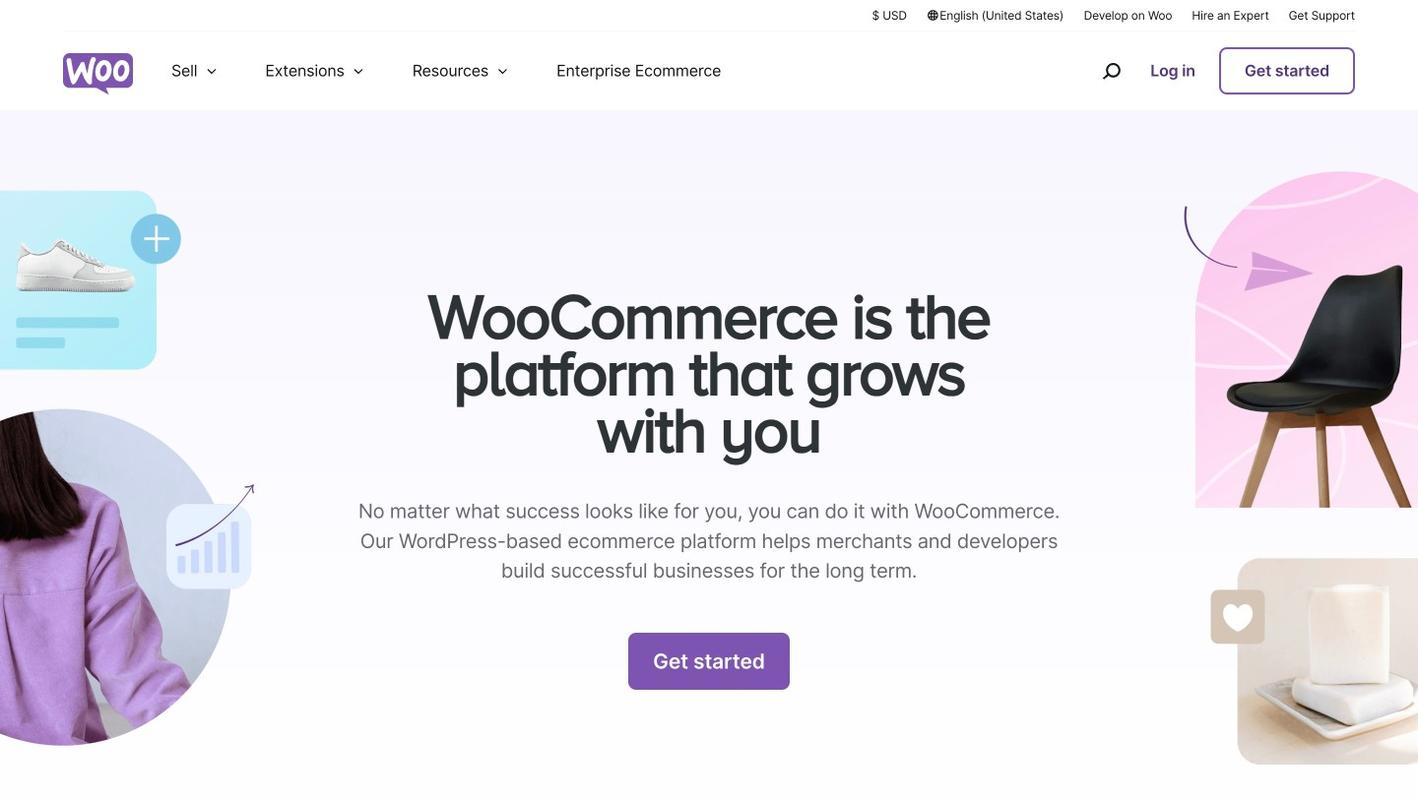 Task type: locate. For each thing, give the bounding box(es) containing it.
service navigation menu element
[[1060, 39, 1356, 103]]



Task type: describe. For each thing, give the bounding box(es) containing it.
search image
[[1096, 55, 1127, 87]]



Task type: vqa. For each thing, say whether or not it's contained in the screenshot.
open account menu icon
no



